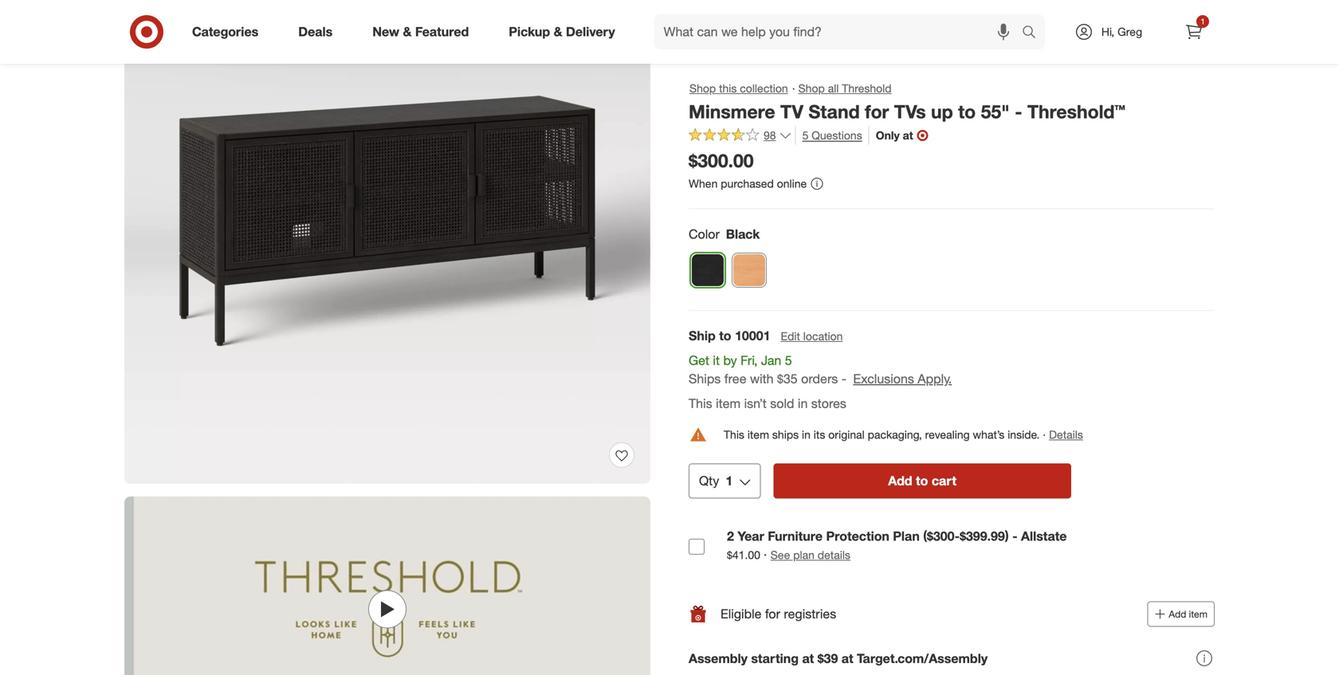 Task type: describe. For each thing, give the bounding box(es) containing it.
5 inside 5 questions "link"
[[802, 129, 808, 142]]

hi,
[[1101, 25, 1114, 39]]

98 link
[[689, 127, 792, 146]]

inside.
[[1008, 428, 1040, 442]]

orders
[[801, 371, 838, 387]]

0 vertical spatial to
[[958, 100, 976, 123]]

location
[[803, 329, 843, 343]]

& for new
[[403, 24, 412, 40]]

color black
[[689, 226, 760, 242]]

this for this item isn't sold in stores
[[689, 396, 712, 411]]

new
[[372, 24, 399, 40]]

with
[[750, 371, 774, 387]]

plan
[[793, 548, 815, 562]]

collection
[[740, 81, 788, 95]]

jan
[[761, 353, 781, 368]]

($300-
[[923, 529, 960, 544]]

shop this collection
[[689, 81, 788, 95]]

get
[[689, 353, 709, 368]]

furniture
[[768, 529, 823, 544]]

$39
[[818, 651, 838, 666]]

tv
[[780, 100, 803, 123]]

1 horizontal spatial at
[[842, 651, 853, 666]]

this item isn't sold in stores
[[689, 396, 846, 411]]

· for packaging,
[[1043, 428, 1046, 442]]

0 vertical spatial in
[[798, 396, 808, 411]]

0 vertical spatial for
[[865, 100, 889, 123]]

$399.99)
[[960, 529, 1009, 544]]

shop for shop all threshold
[[798, 81, 825, 95]]

deals link
[[285, 14, 352, 49]]

this
[[719, 81, 737, 95]]

add item button
[[1147, 601, 1215, 627]]

0 horizontal spatial for
[[765, 606, 780, 622]]

cart
[[932, 473, 956, 489]]

only at
[[876, 128, 913, 142]]

free
[[724, 371, 746, 387]]

to for ship to 10001
[[719, 328, 731, 344]]

98
[[764, 128, 776, 142]]

revealing
[[925, 428, 970, 442]]

when purchased online
[[689, 177, 807, 190]]

details
[[818, 548, 850, 562]]

online
[[777, 177, 807, 190]]

exclusions apply. button
[[853, 370, 952, 388]]

$300.00
[[689, 150, 754, 172]]

only
[[876, 128, 900, 142]]

when
[[689, 177, 718, 190]]

minsmere
[[689, 100, 775, 123]]

ships
[[772, 428, 799, 442]]

edit
[[781, 329, 800, 343]]

pickup & delivery link
[[495, 14, 635, 49]]

starting
[[751, 651, 799, 666]]

categories link
[[179, 14, 278, 49]]

see plan details button
[[771, 547, 850, 563]]

eligible for registries
[[721, 606, 836, 622]]

natural brown image
[[732, 254, 766, 287]]

5 questions link
[[795, 127, 862, 145]]

it
[[713, 353, 720, 368]]

1 horizontal spatial 1
[[1201, 16, 1205, 26]]

stores
[[811, 396, 846, 411]]

details
[[1049, 428, 1083, 442]]

new & featured
[[372, 24, 469, 40]]

sold
[[770, 396, 794, 411]]

assembly
[[689, 651, 748, 666]]

add for add to cart
[[888, 473, 912, 489]]

pickup & delivery
[[509, 24, 615, 40]]

$41.00
[[727, 548, 760, 562]]

see
[[771, 548, 790, 562]]

edit location button
[[780, 328, 844, 345]]

item inside button
[[1189, 608, 1208, 620]]

add to cart button
[[773, 464, 1071, 499]]

questions
[[812, 129, 862, 142]]

What can we help you find? suggestions appear below search field
[[654, 14, 1026, 49]]

1 vertical spatial 1
[[726, 473, 733, 489]]

ship to 10001
[[689, 328, 770, 344]]

delivery
[[566, 24, 615, 40]]

5 questions
[[802, 129, 862, 142]]

pickup
[[509, 24, 550, 40]]

allstate
[[1021, 529, 1067, 544]]

packaging,
[[868, 428, 922, 442]]

- inside 2 year furniture protection plan ($300-$399.99) - allstate $41.00 · see plan details
[[1012, 529, 1017, 544]]

featured
[[415, 24, 469, 40]]



Task type: locate. For each thing, give the bounding box(es) containing it.
1 shop from the left
[[689, 81, 716, 95]]

purchased
[[721, 177, 774, 190]]

& right the new
[[403, 24, 412, 40]]

0 horizontal spatial add
[[888, 473, 912, 489]]

to
[[958, 100, 976, 123], [719, 328, 731, 344], [916, 473, 928, 489]]

0 vertical spatial -
[[1015, 100, 1022, 123]]

original
[[828, 428, 865, 442]]

2 & from the left
[[554, 24, 562, 40]]

2 vertical spatial to
[[916, 473, 928, 489]]

threshold™
[[1027, 100, 1125, 123]]

tvs
[[894, 100, 926, 123]]

search
[[1015, 26, 1053, 41]]

to right ship
[[719, 328, 731, 344]]

edit location
[[781, 329, 843, 343]]

1 horizontal spatial &
[[554, 24, 562, 40]]

2 horizontal spatial to
[[958, 100, 976, 123]]

details link
[[1049, 428, 1083, 442]]

item for isn't
[[716, 396, 741, 411]]

· left see
[[763, 547, 767, 562]]

year
[[738, 529, 764, 544]]

0 vertical spatial add
[[888, 473, 912, 489]]

to right up
[[958, 100, 976, 123]]

1 horizontal spatial shop
[[798, 81, 825, 95]]

registries
[[784, 606, 836, 622]]

0 vertical spatial 1
[[1201, 16, 1205, 26]]

2 year furniture protection plan ($300-$399.99) - allstate $41.00 · see plan details
[[727, 529, 1067, 562]]

categories
[[192, 24, 258, 40]]

0 vertical spatial this
[[689, 396, 712, 411]]

1 & from the left
[[403, 24, 412, 40]]

this down ships
[[689, 396, 712, 411]]

- inside get it by fri, jan 5 ships free with $35 orders - exclusions apply.
[[841, 371, 846, 387]]

in left its on the right
[[802, 428, 811, 442]]

2 vertical spatial item
[[1189, 608, 1208, 620]]

0 horizontal spatial shop
[[689, 81, 716, 95]]

shop all threshold
[[798, 81, 892, 95]]

isn't
[[744, 396, 767, 411]]

5 inside get it by fri, jan 5 ships free with $35 orders - exclusions apply.
[[785, 353, 792, 368]]

greg
[[1118, 25, 1142, 39]]

at right $39
[[842, 651, 853, 666]]

2 vertical spatial -
[[1012, 529, 1017, 544]]

1 vertical spatial ·
[[763, 547, 767, 562]]

by
[[723, 353, 737, 368]]

0 horizontal spatial to
[[719, 328, 731, 344]]

1 vertical spatial this
[[724, 428, 744, 442]]

to inside add to cart button
[[916, 473, 928, 489]]

at right only
[[903, 128, 913, 142]]

1 vertical spatial to
[[719, 328, 731, 344]]

0 horizontal spatial this
[[689, 396, 712, 411]]

add for add item
[[1169, 608, 1186, 620]]

this for this item ships in its original packaging, revealing what's inside. · details
[[724, 428, 744, 442]]

1 horizontal spatial add
[[1169, 608, 1186, 620]]

add item
[[1169, 608, 1208, 620]]

shop
[[689, 81, 716, 95], [798, 81, 825, 95]]

0 horizontal spatial 1
[[726, 473, 733, 489]]

get it by fri, jan 5 ships free with $35 orders - exclusions apply.
[[689, 353, 952, 387]]

-
[[1015, 100, 1022, 123], [841, 371, 846, 387], [1012, 529, 1017, 544]]

1 horizontal spatial this
[[724, 428, 744, 442]]

all
[[828, 81, 839, 95]]

0 vertical spatial item
[[716, 396, 741, 411]]

new & featured link
[[359, 14, 489, 49]]

at left $39
[[802, 651, 814, 666]]

10001
[[735, 328, 770, 344]]

add inside add to cart button
[[888, 473, 912, 489]]

plan
[[893, 529, 920, 544]]

1 horizontal spatial to
[[916, 473, 928, 489]]

· for $399.99)
[[763, 547, 767, 562]]

minsmere tv stand for tvs up to 55" - threshold™, 1 of 9 image
[[124, 0, 650, 484]]

- left 'allstate'
[[1012, 529, 1017, 544]]

5
[[802, 129, 808, 142], [785, 353, 792, 368]]

eligible
[[721, 606, 762, 622]]

item for ships
[[747, 428, 769, 442]]

for right eligible
[[765, 606, 780, 622]]

protection
[[826, 529, 889, 544]]

1 link
[[1176, 14, 1212, 49]]

hi, greg
[[1101, 25, 1142, 39]]

2 horizontal spatial at
[[903, 128, 913, 142]]

0 horizontal spatial at
[[802, 651, 814, 666]]

to left cart
[[916, 473, 928, 489]]

its
[[814, 428, 825, 442]]

this item ships in its original packaging, revealing what's inside. · details
[[724, 428, 1083, 442]]

· right inside.
[[1043, 428, 1046, 442]]

1
[[1201, 16, 1205, 26], [726, 473, 733, 489]]

fri,
[[741, 353, 758, 368]]

black image
[[691, 254, 725, 287]]

2 horizontal spatial item
[[1189, 608, 1208, 620]]

2 shop from the left
[[798, 81, 825, 95]]

1 horizontal spatial ·
[[1043, 428, 1046, 442]]

to for add to cart
[[916, 473, 928, 489]]

0 horizontal spatial item
[[716, 396, 741, 411]]

qty 1
[[699, 473, 733, 489]]

at
[[903, 128, 913, 142], [802, 651, 814, 666], [842, 651, 853, 666]]

1 vertical spatial add
[[1169, 608, 1186, 620]]

& right pickup
[[554, 24, 562, 40]]

5 down tv
[[802, 129, 808, 142]]

· inside 2 year furniture protection plan ($300-$399.99) - allstate $41.00 · see plan details
[[763, 547, 767, 562]]

None checkbox
[[689, 539, 705, 555]]

1 horizontal spatial 5
[[802, 129, 808, 142]]

add to cart
[[888, 473, 956, 489]]

0 vertical spatial 5
[[802, 129, 808, 142]]

1 vertical spatial item
[[747, 428, 769, 442]]

- right 55"
[[1015, 100, 1022, 123]]

color
[[689, 226, 720, 242]]

1 vertical spatial 5
[[785, 353, 792, 368]]

search button
[[1015, 14, 1053, 53]]

exclusions
[[853, 371, 914, 387]]

5 right the jan
[[785, 353, 792, 368]]

minsmere tv stand for tvs up to 55" - threshold™
[[689, 100, 1125, 123]]

minsmere tv stand for tvs up to 55" - threshold™, 2 of 9, play video image
[[124, 497, 650, 675]]

black
[[726, 226, 760, 242]]

deals
[[298, 24, 333, 40]]

0 horizontal spatial &
[[403, 24, 412, 40]]

·
[[1043, 428, 1046, 442], [763, 547, 767, 562]]

0 vertical spatial ·
[[1043, 428, 1046, 442]]

shop for shop this collection
[[689, 81, 716, 95]]

1 vertical spatial -
[[841, 371, 846, 387]]

for
[[865, 100, 889, 123], [765, 606, 780, 622]]

qty
[[699, 473, 719, 489]]

ships
[[689, 371, 721, 387]]

- right orders
[[841, 371, 846, 387]]

0 horizontal spatial ·
[[763, 547, 767, 562]]

assembly starting at $39 at target.com/assembly
[[689, 651, 988, 666]]

in right sold
[[798, 396, 808, 411]]

& for pickup
[[554, 24, 562, 40]]

up
[[931, 100, 953, 123]]

shop left this
[[689, 81, 716, 95]]

add inside add item button
[[1169, 608, 1186, 620]]

shop this collection link
[[689, 80, 789, 97]]

1 horizontal spatial for
[[865, 100, 889, 123]]

1 right qty
[[726, 473, 733, 489]]

1 vertical spatial in
[[802, 428, 811, 442]]

threshold
[[842, 81, 892, 95]]

1 vertical spatial for
[[765, 606, 780, 622]]

stand
[[809, 100, 860, 123]]

1 right greg
[[1201, 16, 1205, 26]]

1 horizontal spatial item
[[747, 428, 769, 442]]

this down isn't
[[724, 428, 744, 442]]

apply.
[[918, 371, 952, 387]]

2
[[727, 529, 734, 544]]

what's
[[973, 428, 1005, 442]]

for down threshold
[[865, 100, 889, 123]]

0 horizontal spatial 5
[[785, 353, 792, 368]]

ship
[[689, 328, 716, 344]]

in
[[798, 396, 808, 411], [802, 428, 811, 442]]

shop left all
[[798, 81, 825, 95]]

this
[[689, 396, 712, 411], [724, 428, 744, 442]]



Task type: vqa. For each thing, say whether or not it's contained in the screenshot.
the bottommost "interchangeable"
no



